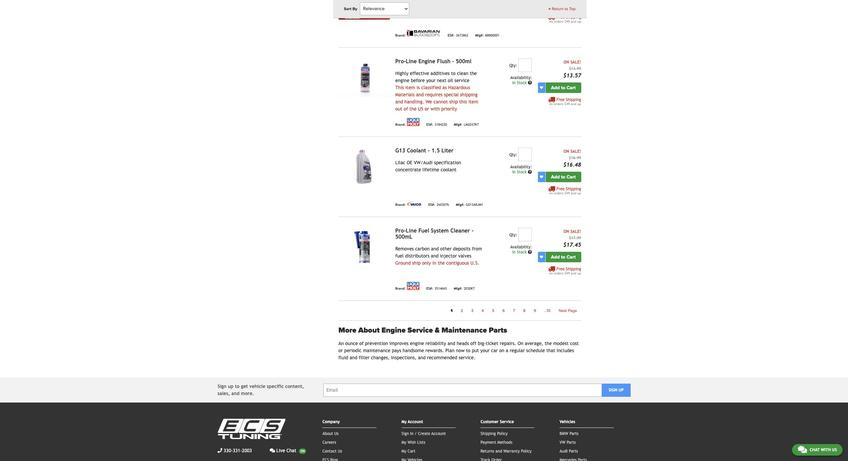 Task type: vqa. For each thing, say whether or not it's contained in the screenshot.


Task type: locate. For each thing, give the bounding box(es) containing it.
comments image inside "live chat" link
[[270, 449, 275, 454]]

2 add from the top
[[551, 85, 560, 91]]

and down $17.45
[[571, 272, 576, 276]]

my up "my wish lists" link
[[402, 420, 407, 425]]

policy up methods
[[497, 432, 508, 437]]

1 vertical spatial pro-
[[395, 228, 406, 234]]

pro- up removes
[[395, 228, 406, 234]]

mfg#: 2030kt
[[454, 287, 475, 291]]

1 vertical spatial line
[[406, 228, 417, 234]]

my left wish
[[402, 441, 406, 446]]

ship down special
[[449, 99, 458, 105]]

2 free shipping on orders $49 and up from the top
[[549, 97, 581, 106]]

1 add to wish list image from the top
[[540, 86, 543, 89]]

pro-line engine flush - 500ml
[[395, 58, 472, 65]]

0 horizontal spatial or
[[339, 348, 343, 354]]

1 line from the top
[[406, 58, 417, 65]]

$17.45
[[563, 242, 581, 248]]

on
[[518, 341, 524, 347]]

1 in stock from the top
[[512, 81, 528, 85]]

0 vertical spatial question circle image
[[528, 170, 532, 174]]

orders for $13.57
[[554, 102, 564, 106]]

qty: for pro-line engine flush - 500ml
[[509, 63, 517, 68]]

create
[[418, 432, 430, 437]]

clean
[[457, 71, 468, 76]]

2 $49 from the top
[[565, 102, 570, 106]]

2 orders from the top
[[554, 102, 564, 106]]

parts for audi parts
[[569, 450, 578, 454]]

or right the us on the left top of the page
[[425, 106, 429, 112]]

liqui-moly - corporate logo image for pro-line engine flush - 500ml
[[407, 118, 420, 126]]

3 availability: from the top
[[510, 245, 532, 250]]

2030kt
[[464, 287, 475, 291]]

- left 1.5
[[428, 148, 430, 154]]

engine
[[395, 78, 409, 83], [410, 341, 424, 347]]

on up '$16.99' at the right top
[[564, 149, 569, 154]]

3 orders from the top
[[554, 192, 564, 195]]

orders down $17.45
[[554, 272, 564, 276]]

sign for sign up to get vehicle specific content, sales, and more.
[[218, 384, 227, 390]]

prevention
[[365, 341, 388, 347]]

1 vertical spatial of
[[359, 341, 364, 347]]

2 vertical spatial sale!
[[571, 229, 581, 234]]

0 vertical spatial stock
[[517, 81, 527, 85]]

2 qty: from the top
[[509, 153, 517, 157]]

live chat
[[277, 449, 296, 454]]

4 free from the top
[[557, 267, 565, 272]]

…10 link
[[540, 307, 555, 316]]

$49 for $13.57
[[565, 102, 570, 106]]

item down shipping
[[469, 99, 478, 105]]

es#3184220 - lm2037kt - pro-line engine flush - 500ml  - highly effective additives to clean the engine before your next oil service - liqui-moly - audi bmw volkswagen mercedes benz mini porsche image
[[339, 58, 390, 97]]

cart down $16.48
[[567, 174, 576, 180]]

free down return to top link
[[557, 15, 565, 20]]

0 vertical spatial or
[[425, 106, 429, 112]]

1 vertical spatial stock
[[517, 170, 527, 175]]

5 link
[[488, 307, 499, 316]]

0 horizontal spatial engine
[[395, 78, 409, 83]]

or inside highly effective additives to clean the engine before your next oil service this item is classified as hazardous materials and requires special shipping and handling. we cannot ship this item out of the us or with priority
[[425, 106, 429, 112]]

0 horizontal spatial policy
[[497, 432, 508, 437]]

sign inside the "sign up to get vehicle specific content, sales, and more."
[[218, 384, 227, 390]]

bmw parts
[[560, 432, 579, 437]]

3 my from the top
[[402, 450, 406, 454]]

3 qty: from the top
[[509, 233, 517, 238]]

2 on from the top
[[564, 149, 569, 154]]

1 add to cart from the top
[[551, 2, 576, 8]]

comments image
[[798, 446, 807, 454], [270, 449, 275, 454]]

warranty
[[503, 450, 520, 454]]

0 vertical spatial service
[[408, 326, 433, 335]]

lilac oe vw/audi specification concentrate lifetime coolant
[[395, 160, 461, 173]]

brand: left vaico - corporate logo
[[395, 203, 406, 207]]

1 horizontal spatial about
[[358, 326, 380, 335]]

0 vertical spatial item
[[405, 85, 415, 90]]

2 free from the top
[[557, 97, 565, 102]]

engine up handsome on the left
[[410, 341, 424, 347]]

3 on from the top
[[564, 229, 569, 234]]

$49 for $17.45
[[565, 272, 570, 276]]

mfg#: for g13 coolant - 1.5 liter
[[456, 203, 465, 207]]

of inside an ounce of prevention improves engine reliability and heads off big-ticket repairs. on average, the modest cost or periodic maintenance pays handsome rewards. plan now to put your car on a regular schedule that includes fluid and filter changes, inspections, and recommended service.
[[359, 341, 364, 347]]

cart right return
[[567, 2, 576, 8]]

hazardous
[[448, 85, 470, 90]]

the inside an ounce of prevention improves engine reliability and heads off big-ticket repairs. on average, the modest cost or periodic maintenance pays handsome rewards. plan now to put your car on a regular schedule that includes fluid and filter changes, inspections, and recommended service.
[[545, 341, 552, 347]]

add to cart down $17.45
[[551, 255, 576, 260]]

0 horizontal spatial about
[[323, 432, 333, 437]]

- right flush at the top of page
[[452, 58, 454, 65]]

mfg#: left the g013a8jm1
[[456, 203, 465, 207]]

the right the clean
[[470, 71, 477, 76]]

1 vertical spatial qty:
[[509, 153, 517, 157]]

about up the careers
[[323, 432, 333, 437]]

and down $13.57
[[571, 102, 576, 106]]

caret up image
[[548, 7, 551, 11]]

1 vertical spatial or
[[339, 348, 343, 354]]

0 horizontal spatial with
[[431, 106, 440, 112]]

1 vertical spatial engine
[[382, 326, 406, 335]]

ounce
[[345, 341, 358, 347]]

4 free shipping on orders $49 and up from the top
[[549, 267, 581, 276]]

3 add from the top
[[551, 174, 560, 180]]

2 horizontal spatial sign
[[609, 388, 617, 393]]

1 horizontal spatial account
[[431, 432, 446, 437]]

ticket
[[486, 341, 498, 347]]

and right sales,
[[231, 391, 240, 397]]

2 add to wish list image from the top
[[540, 175, 543, 179]]

more about engine service & maintenance parts
[[339, 326, 507, 335]]

2 liqui-moly - corporate logo image from the top
[[407, 282, 420, 290]]

line inside pro-line fuel system cleaner - 500ml
[[406, 228, 417, 234]]

add for $16.48
[[551, 174, 560, 180]]

3 free shipping on orders $49 and up from the top
[[549, 187, 581, 195]]

filter
[[359, 356, 370, 361]]

about up prevention
[[358, 326, 380, 335]]

engine up improves
[[382, 326, 406, 335]]

0 horizontal spatial service
[[408, 326, 433, 335]]

company
[[323, 420, 340, 425]]

in stock for $13.57
[[512, 81, 528, 85]]

2 vertical spatial on
[[564, 229, 569, 234]]

item left the "is"
[[405, 85, 415, 90]]

0 vertical spatial ship
[[449, 99, 458, 105]]

free down $16.48
[[557, 187, 565, 192]]

of right the out
[[404, 106, 408, 112]]

comments image for live
[[270, 449, 275, 454]]

liqui-moly - corporate logo image for pro-line fuel system cleaner - 500ml
[[407, 282, 420, 290]]

free shipping on orders $49 and up down return to top
[[549, 15, 581, 23]]

cart down $13.57
[[567, 85, 576, 91]]

in
[[432, 261, 436, 266]]

ship inside highly effective additives to clean the engine before your next oil service this item is classified as hazardous materials and requires special shipping and handling. we cannot ship this item out of the us or with priority
[[449, 99, 458, 105]]

2 vertical spatial stock
[[517, 250, 527, 255]]

4 brand: from the top
[[395, 287, 406, 291]]

2 in stock from the top
[[512, 170, 528, 175]]

1 horizontal spatial item
[[469, 99, 478, 105]]

2 add to cart button from the top
[[546, 83, 581, 93]]

availability: for $16.48
[[510, 165, 532, 170]]

on for $13.57
[[564, 60, 569, 65]]

mfg#: left lm2037kt
[[454, 123, 463, 127]]

qty:
[[509, 63, 517, 68], [509, 153, 517, 157], [509, 233, 517, 238]]

1 horizontal spatial ship
[[449, 99, 458, 105]]

0 vertical spatial line
[[406, 58, 417, 65]]

2 my from the top
[[402, 441, 406, 446]]

1 on from the top
[[564, 60, 569, 65]]

returns
[[481, 450, 494, 454]]

in for $13.57
[[512, 81, 516, 85]]

only
[[422, 261, 431, 266]]

1 horizontal spatial or
[[425, 106, 429, 112]]

liqui-moly - corporate logo image down the us on the left top of the page
[[407, 118, 420, 126]]

or
[[425, 106, 429, 112], [339, 348, 343, 354]]

shipping down $13.57
[[566, 97, 581, 102]]

es#: for 1.5
[[428, 203, 435, 207]]

plan
[[445, 348, 455, 354]]

out
[[395, 106, 402, 112]]

1 vertical spatial about
[[323, 432, 333, 437]]

$49 for $16.48
[[565, 192, 570, 195]]

stock for $13.57
[[517, 81, 527, 85]]

0 vertical spatial your
[[426, 78, 436, 83]]

add for $13.57
[[551, 85, 560, 91]]

es#: 3673862
[[448, 34, 468, 37]]

removes carbon and other deposits from fuel distributors and injector valves ground ship only in the contiguous u.s.
[[395, 246, 482, 266]]

in for $17.45
[[512, 250, 516, 255]]

2 vertical spatial qty:
[[509, 233, 517, 238]]

1 free from the top
[[557, 15, 565, 20]]

shipping down $16.48
[[566, 187, 581, 192]]

- right cleaner
[[472, 228, 474, 234]]

1 link
[[447, 307, 457, 316]]

2 brand: from the top
[[395, 123, 406, 127]]

and up the out
[[395, 99, 403, 105]]

0 horizontal spatial comments image
[[270, 449, 275, 454]]

2 horizontal spatial -
[[472, 228, 474, 234]]

1 horizontal spatial with
[[821, 448, 831, 453]]

1 vertical spatial on
[[564, 149, 569, 154]]

1 vertical spatial liqui-moly - corporate logo image
[[407, 282, 420, 290]]

brand: down ground
[[395, 287, 406, 291]]

8
[[523, 309, 526, 313]]

an
[[339, 341, 344, 347]]

add to cart
[[551, 2, 576, 8], [551, 85, 576, 91], [551, 174, 576, 180], [551, 255, 576, 260]]

orders down return
[[554, 20, 564, 23]]

free shipping on orders $49 and up down $16.48
[[549, 187, 581, 195]]

4 add to cart button from the top
[[546, 252, 581, 263]]

0 vertical spatial account
[[408, 420, 423, 425]]

brand: left bav auto tools - corporate logo
[[395, 34, 406, 37]]

1 question circle image from the top
[[528, 170, 532, 174]]

2 question circle image from the top
[[528, 250, 532, 255]]

es#2603076 - g013a8jm1 -  g13 coolant - 1.5 liter - lilac oe vw/audi specification concentrate lifetime coolant - vaico - audi volkswagen image
[[339, 148, 390, 186]]

3 sale! from the top
[[571, 229, 581, 234]]

free shipping on orders $49 and up down $17.45
[[549, 267, 581, 276]]

4 orders from the top
[[554, 272, 564, 276]]

1 sale! from the top
[[571, 60, 581, 65]]

3 in stock from the top
[[512, 250, 528, 255]]

availability: for $17.45
[[510, 245, 532, 250]]

up inside button
[[619, 388, 624, 393]]

comments image inside chat with us link
[[798, 446, 807, 454]]

audi
[[560, 450, 568, 454]]

1 horizontal spatial engine
[[410, 341, 424, 347]]

injector
[[440, 254, 457, 259]]

add to cart down $13.57
[[551, 85, 576, 91]]

shipping down $17.45
[[566, 267, 581, 272]]

on up $17.99
[[564, 229, 569, 234]]

3514665
[[435, 287, 447, 291]]

parts up "ticket"
[[489, 326, 507, 335]]

add to wish list image for $13.57
[[540, 86, 543, 89]]

cart for $17.45
[[567, 255, 576, 260]]

or down an
[[339, 348, 343, 354]]

free down $13.57
[[557, 97, 565, 102]]

1 add from the top
[[551, 2, 560, 8]]

next page link
[[555, 307, 581, 316]]

2 vertical spatial availability:
[[510, 245, 532, 250]]

2 vertical spatial my
[[402, 450, 406, 454]]

mfg#: left 2030kt
[[454, 287, 463, 291]]

0 horizontal spatial ship
[[412, 261, 421, 266]]

comments image left the live
[[270, 449, 275, 454]]

about
[[358, 326, 380, 335], [323, 432, 333, 437]]

1 vertical spatial in stock
[[512, 170, 528, 175]]

free for $17.45
[[557, 267, 565, 272]]

shipping for $13.57
[[566, 97, 581, 102]]

heads
[[457, 341, 469, 347]]

3 stock from the top
[[517, 250, 527, 255]]

0 vertical spatial -
[[452, 58, 454, 65]]

recommended
[[427, 356, 457, 361]]

carbon
[[415, 246, 430, 252]]

5
[[492, 309, 494, 313]]

4 add to cart from the top
[[551, 255, 576, 260]]

add to cart for $16.48
[[551, 174, 576, 180]]

add to cart for $13.57
[[551, 85, 576, 91]]

None number field
[[519, 58, 532, 72], [519, 148, 532, 161], [519, 228, 532, 242], [519, 58, 532, 72], [519, 148, 532, 161], [519, 228, 532, 242]]

service right customer
[[500, 420, 514, 425]]

engine up effective
[[419, 58, 435, 65]]

add to cart down $16.48
[[551, 174, 576, 180]]

1 horizontal spatial engine
[[419, 58, 435, 65]]

0 horizontal spatial sign
[[218, 384, 227, 390]]

$49 down $16.48
[[565, 192, 570, 195]]

sign in / create account
[[402, 432, 446, 437]]

brand: down the out
[[395, 123, 406, 127]]

contact us link
[[323, 450, 342, 454]]

next
[[437, 78, 446, 83]]

3 $49 from the top
[[565, 192, 570, 195]]

parts right vw
[[567, 441, 576, 446]]

the up that
[[545, 341, 552, 347]]

1 liqui-moly - corporate logo image from the top
[[407, 118, 420, 126]]

sale! up $13.99
[[571, 60, 581, 65]]

vaico - corporate logo image
[[407, 202, 422, 206]]

line for fuel
[[406, 228, 417, 234]]

parts right audi
[[569, 450, 578, 454]]

$49
[[565, 20, 570, 23], [565, 102, 570, 106], [565, 192, 570, 195], [565, 272, 570, 276]]

2 stock from the top
[[517, 170, 527, 175]]

system
[[431, 228, 449, 234]]

0 horizontal spatial account
[[408, 420, 423, 425]]

liqui-moly - corporate logo image left es#: 3514665
[[407, 282, 420, 290]]

free shipping on orders $49 and up for $16.48
[[549, 187, 581, 195]]

parts for bmw parts
[[570, 432, 579, 437]]

in stock
[[512, 81, 528, 85], [512, 170, 528, 175], [512, 250, 528, 255]]

sale! up $17.99
[[571, 229, 581, 234]]

0 vertical spatial my
[[402, 420, 407, 425]]

your down big- on the right of the page
[[481, 348, 490, 354]]

the down handling.
[[410, 106, 417, 112]]

500ml
[[456, 58, 472, 65]]

with inside highly effective additives to clean the engine before your next oil service this item is classified as hazardous materials and requires special shipping and handling. we cannot ship this item out of the us or with priority
[[431, 106, 440, 112]]

1 pro- from the top
[[395, 58, 406, 65]]

add to cart right caret up icon
[[551, 2, 576, 8]]

0 horizontal spatial item
[[405, 85, 415, 90]]

chat with us
[[810, 448, 837, 453]]

0 vertical spatial liqui-moly - corporate logo image
[[407, 118, 420, 126]]

es#: for system
[[426, 287, 433, 291]]

the inside removes carbon and other deposits from fuel distributors and injector valves ground ship only in the contiguous u.s.
[[438, 261, 445, 266]]

ship inside removes carbon and other deposits from fuel distributors and injector valves ground ship only in the contiguous u.s.
[[412, 261, 421, 266]]

payment methods
[[481, 441, 513, 446]]

1 vertical spatial question circle image
[[528, 250, 532, 255]]

0 vertical spatial on
[[564, 60, 569, 65]]

es#: 2603076
[[428, 203, 449, 207]]

330-331-2003 link
[[218, 448, 252, 455]]

0 vertical spatial sale!
[[571, 60, 581, 65]]

2 sale! from the top
[[571, 149, 581, 154]]

2 vertical spatial in stock
[[512, 250, 528, 255]]

free for $16.48
[[557, 187, 565, 192]]

1 $49 from the top
[[565, 20, 570, 23]]

sale! up '$16.99' at the right top
[[571, 149, 581, 154]]

1 availability: from the top
[[510, 75, 532, 80]]

1 vertical spatial with
[[821, 448, 831, 453]]

1 vertical spatial policy
[[521, 450, 532, 454]]

3 add to cart button from the top
[[546, 172, 581, 182]]

payment
[[481, 441, 496, 446]]

1 qty: from the top
[[509, 63, 517, 68]]

add to wish list image
[[540, 86, 543, 89], [540, 175, 543, 179]]

cart
[[567, 2, 576, 8], [567, 85, 576, 91], [567, 174, 576, 180], [567, 255, 576, 260], [408, 450, 415, 454]]

on inside on sale! $16.99 $16.48
[[564, 149, 569, 154]]

add to cart for $17.45
[[551, 255, 576, 260]]

1 vertical spatial item
[[469, 99, 478, 105]]

cleaner
[[451, 228, 470, 234]]

1 horizontal spatial sign
[[402, 432, 409, 437]]

1 horizontal spatial -
[[452, 58, 454, 65]]

of right the ounce
[[359, 341, 364, 347]]

the right "in"
[[438, 261, 445, 266]]

$49 down $13.57
[[565, 102, 570, 106]]

contact us
[[323, 450, 342, 454]]

free down $17.45
[[557, 267, 565, 272]]

sign inside button
[[609, 388, 617, 393]]

0 horizontal spatial engine
[[382, 326, 406, 335]]

sign up button
[[602, 384, 631, 397]]

account up /
[[408, 420, 423, 425]]

line left fuel
[[406, 228, 417, 234]]

classified
[[421, 85, 441, 90]]

2 add to cart from the top
[[551, 85, 576, 91]]

availability:
[[510, 75, 532, 80], [510, 165, 532, 170], [510, 245, 532, 250]]

1 vertical spatial service
[[500, 420, 514, 425]]

2 pro- from the top
[[395, 228, 406, 234]]

question circle image
[[528, 170, 532, 174], [528, 250, 532, 255]]

1 vertical spatial availability:
[[510, 165, 532, 170]]

sign up
[[609, 388, 624, 393]]

stock
[[517, 81, 527, 85], [517, 170, 527, 175], [517, 250, 527, 255]]

1 brand: from the top
[[395, 34, 406, 37]]

0 horizontal spatial of
[[359, 341, 364, 347]]

in stock for $16.48
[[512, 170, 528, 175]]

cost
[[570, 341, 579, 347]]

2 link
[[457, 307, 467, 316]]

lm2037kt
[[464, 123, 479, 127]]

sale! for $16.48
[[571, 149, 581, 154]]

1 vertical spatial ship
[[412, 261, 421, 266]]

orders down $16.48
[[554, 192, 564, 195]]

4 $49 from the top
[[565, 272, 570, 276]]

live
[[277, 449, 285, 454]]

policy right warranty
[[521, 450, 532, 454]]

0 horizontal spatial your
[[426, 78, 436, 83]]

1 vertical spatial engine
[[410, 341, 424, 347]]

0 vertical spatial engine
[[419, 58, 435, 65]]

es#: for flush
[[426, 123, 433, 127]]

comments image for chat
[[798, 446, 807, 454]]

0 vertical spatial policy
[[497, 432, 508, 437]]

1 my from the top
[[402, 420, 407, 425]]

and left other on the bottom right of the page
[[431, 246, 439, 252]]

on inside 'on sale! $17.99 $17.45'
[[564, 229, 569, 234]]

account right create on the bottom
[[431, 432, 446, 437]]

sale! inside on sale! $16.99 $16.48
[[571, 149, 581, 154]]

fuel
[[419, 228, 429, 234]]

sale! inside on sale! $13.99 $13.57
[[571, 60, 581, 65]]

my for my wish lists
[[402, 441, 406, 446]]

0 horizontal spatial -
[[428, 148, 430, 154]]

and down $16.48
[[571, 192, 576, 195]]

parts right bmw
[[570, 432, 579, 437]]

2 vertical spatial -
[[472, 228, 474, 234]]

line up effective
[[406, 58, 417, 65]]

3 add to cart from the top
[[551, 174, 576, 180]]

liqui-moly - corporate logo image
[[407, 118, 420, 126], [407, 282, 420, 290]]

on
[[549, 20, 553, 23], [549, 102, 553, 106], [549, 192, 553, 195], [549, 272, 553, 276], [499, 348, 505, 354]]

2 availability: from the top
[[510, 165, 532, 170]]

0 vertical spatial add to wish list image
[[540, 86, 543, 89]]

1 stock from the top
[[517, 81, 527, 85]]

liter
[[442, 148, 454, 154]]

0 vertical spatial qty:
[[509, 63, 517, 68]]

3 brand: from the top
[[395, 203, 406, 207]]

fuel
[[395, 254, 404, 259]]

pro- up highly
[[395, 58, 406, 65]]

add to cart button for $13.57
[[546, 83, 581, 93]]

returns and warranty policy
[[481, 450, 532, 454]]

1 horizontal spatial your
[[481, 348, 490, 354]]

3 free from the top
[[557, 187, 565, 192]]

ship down distributors
[[412, 261, 421, 266]]

an ounce of prevention improves engine reliability and heads off big-ticket repairs. on average, the modest cost or periodic maintenance pays handsome rewards. plan now to put your car on a regular schedule that includes fluid and filter changes, inspections, and recommended service.
[[339, 341, 579, 361]]

2 line from the top
[[406, 228, 417, 234]]

0 vertical spatial in stock
[[512, 81, 528, 85]]

0 vertical spatial engine
[[395, 78, 409, 83]]

and down 'periodic' at the bottom left of page
[[350, 356, 357, 361]]

on up $13.99
[[564, 60, 569, 65]]

0 vertical spatial of
[[404, 106, 408, 112]]

331-
[[233, 449, 242, 454]]

engine down highly
[[395, 78, 409, 83]]

es#: left 2603076
[[428, 203, 435, 207]]

sign
[[218, 384, 227, 390], [609, 388, 617, 393], [402, 432, 409, 437]]

7 link
[[509, 307, 519, 316]]

on inside on sale! $13.99 $13.57
[[564, 60, 569, 65]]

1 horizontal spatial service
[[500, 420, 514, 425]]

get
[[241, 384, 248, 390]]

qty: for pro-line fuel system cleaner - 500ml
[[509, 233, 517, 238]]

es#: left 3184220 on the top
[[426, 123, 433, 127]]

1 vertical spatial add to wish list image
[[540, 175, 543, 179]]

$49 down return to top
[[565, 20, 570, 23]]

es#: left "3514665"
[[426, 287, 433, 291]]

inspections,
[[391, 356, 417, 361]]

1 horizontal spatial comments image
[[798, 446, 807, 454]]

service left &
[[408, 326, 433, 335]]

0 vertical spatial pro-
[[395, 58, 406, 65]]

1 vertical spatial your
[[481, 348, 490, 354]]

on for $17.45
[[549, 272, 553, 276]]

1 vertical spatial my
[[402, 441, 406, 446]]

4 add from the top
[[551, 255, 560, 260]]

0 vertical spatial availability:
[[510, 75, 532, 80]]

on for $16.48
[[549, 192, 553, 195]]

comments image left the 'chat with us'
[[798, 446, 807, 454]]

your up "classified"
[[426, 78, 436, 83]]

brand: for g13 coolant - 1.5 liter
[[395, 203, 406, 207]]

pro- inside pro-line fuel system cleaner - 500ml
[[395, 228, 406, 234]]

average,
[[525, 341, 543, 347]]

1 vertical spatial sale!
[[571, 149, 581, 154]]

1 horizontal spatial of
[[404, 106, 408, 112]]

your inside highly effective additives to clean the engine before your next oil service this item is classified as hazardous materials and requires special shipping and handling. we cannot ship this item out of the us or with priority
[[426, 78, 436, 83]]

0 vertical spatial with
[[431, 106, 440, 112]]

on for $13.57
[[549, 102, 553, 106]]

orders down $13.57
[[554, 102, 564, 106]]

sale! inside 'on sale! $17.99 $17.45'
[[571, 229, 581, 234]]

from
[[472, 246, 482, 252]]

3 link
[[467, 307, 478, 316]]

cart down $17.45
[[567, 255, 576, 260]]



Task type: describe. For each thing, give the bounding box(es) containing it.
$13.99
[[569, 66, 581, 71]]

handsome
[[403, 348, 424, 354]]

periodic
[[344, 348, 362, 354]]

on sale! $17.99 $17.45
[[563, 229, 581, 248]]

shipping policy
[[481, 432, 508, 437]]

b8800001
[[485, 34, 500, 37]]

sign for sign up
[[609, 388, 617, 393]]

about us link
[[323, 432, 339, 437]]

us
[[418, 106, 423, 112]]

improves
[[390, 341, 409, 347]]

on sale! $13.99 $13.57
[[563, 60, 581, 79]]

ecs tuning image
[[218, 420, 285, 440]]

valves
[[458, 254, 471, 259]]

includes
[[557, 348, 574, 354]]

in for $16.48
[[512, 170, 516, 175]]

effective
[[410, 71, 429, 76]]

add to cart button for $17.45
[[546, 252, 581, 263]]

paginated product list navigation navigation
[[339, 307, 581, 316]]

on for $17.45
[[564, 229, 569, 234]]

cart for $13.57
[[567, 85, 576, 91]]

4
[[482, 309, 484, 313]]

oil
[[448, 78, 453, 83]]

of inside highly effective additives to clean the engine before your next oil service this item is classified as hazardous materials and requires special shipping and handling. we cannot ship this item out of the us or with priority
[[404, 106, 408, 112]]

pro-line fuel system cleaner - 500ml
[[395, 228, 474, 240]]

sign up to get vehicle specific content, sales, and more.
[[218, 384, 304, 397]]

question circle image for $16.48
[[528, 170, 532, 174]]

sign for sign in / create account
[[402, 432, 409, 437]]

engine for flush
[[419, 58, 435, 65]]

shipping down top at the right top
[[566, 15, 581, 20]]

1 free shipping on orders $49 and up from the top
[[549, 15, 581, 23]]

this
[[395, 85, 404, 90]]

vw
[[560, 441, 566, 446]]

and inside the "sign up to get vehicle specific content, sales, and more."
[[231, 391, 240, 397]]

pays
[[392, 348, 401, 354]]

my cart link
[[402, 450, 415, 454]]

and down the "is"
[[416, 92, 424, 97]]

handling.
[[405, 99, 424, 105]]

up inside the "sign up to get vehicle specific content, sales, and more."
[[228, 384, 234, 390]]

330-331-2003
[[224, 449, 252, 454]]

add to wish list image for $16.48
[[540, 175, 543, 179]]

or inside an ounce of prevention improves engine reliability and heads off big-ticket repairs. on average, the modest cost or periodic maintenance pays handsome rewards. plan now to put your car on a regular schedule that includes fluid and filter changes, inspections, and recommended service.
[[339, 348, 343, 354]]

vw parts link
[[560, 441, 576, 446]]

audi parts
[[560, 450, 578, 454]]

mfg#: g013a8jm1
[[456, 203, 483, 207]]

bav auto tools - corporate logo image
[[407, 30, 441, 37]]

us for contact us
[[338, 450, 342, 454]]

your inside an ounce of prevention improves engine reliability and heads off big-ticket repairs. on average, the modest cost or periodic maintenance pays handsome rewards. plan now to put your car on a regular schedule that includes fluid and filter changes, inspections, and recommended service.
[[481, 348, 490, 354]]

sort by
[[344, 6, 357, 11]]

payment methods link
[[481, 441, 513, 446]]

vehicle
[[249, 384, 265, 390]]

us for about us
[[334, 432, 339, 437]]

other
[[440, 246, 452, 252]]

0 horizontal spatial chat
[[287, 449, 296, 454]]

es#: left 3673862
[[448, 34, 455, 37]]

ecs tuning recommends this product. image
[[339, 14, 390, 20]]

materials
[[395, 92, 415, 97]]

stock for $17.45
[[517, 250, 527, 255]]

es#3673862 - b8800001 - fluid extractor - bavarian autosport - 10 liter, inserts into dip stick tube. - bav auto tools - audi bmw volkswagen mercedes benz mini porsche image
[[339, 0, 390, 14]]

live chat link
[[270, 448, 306, 455]]

before
[[411, 78, 425, 83]]

methods
[[498, 441, 513, 446]]

1 horizontal spatial chat
[[810, 448, 820, 453]]

next
[[559, 309, 567, 313]]

brand: for pro-line fuel system cleaner - 500ml
[[395, 287, 406, 291]]

1 horizontal spatial policy
[[521, 450, 532, 454]]

g13
[[395, 148, 405, 154]]

sale! for $13.57
[[571, 60, 581, 65]]

service
[[455, 78, 470, 83]]

cannot
[[434, 99, 448, 105]]

shipping for $16.48
[[566, 187, 581, 192]]

330-
[[224, 449, 233, 454]]

orders for $17.45
[[554, 272, 564, 276]]

engine inside an ounce of prevention improves engine reliability and heads off big-ticket repairs. on average, the modest cost or periodic maintenance pays handsome rewards. plan now to put your car on a regular schedule that includes fluid and filter changes, inspections, and recommended service.
[[410, 341, 424, 347]]

question circle image
[[528, 81, 532, 85]]

qty: for g13 coolant - 1.5 liter
[[509, 153, 517, 157]]

coolant
[[407, 148, 426, 154]]

7
[[513, 309, 515, 313]]

sort
[[344, 6, 352, 11]]

reliability
[[426, 341, 446, 347]]

3673862
[[456, 34, 468, 37]]

6 link
[[499, 307, 509, 316]]

es#3514665 - 2030kt - pro-line fuel system cleaner - 500ml - removes carbon and other deposits from fuel distributors and injector valves - liqui-moly - audi bmw volkswagen mercedes benz mini porsche image
[[339, 228, 390, 267]]

1 vertical spatial -
[[428, 148, 430, 154]]

phone image
[[218, 449, 222, 454]]

es#: 3184220
[[426, 123, 447, 127]]

$13.57
[[563, 72, 581, 79]]

$16.99
[[569, 156, 581, 160]]

and down top at the right top
[[571, 20, 576, 23]]

contiguous
[[446, 261, 469, 266]]

availability: for $13.57
[[510, 75, 532, 80]]

big-
[[478, 341, 486, 347]]

distributors
[[405, 254, 430, 259]]

to inside highly effective additives to clean the engine before your next oil service this item is classified as hazardous materials and requires special shipping and handling. we cannot ship this item out of the us or with priority
[[451, 71, 456, 76]]

mfg#: for pro-line fuel system cleaner - 500ml
[[454, 287, 463, 291]]

and up "in"
[[431, 254, 439, 259]]

shipping for $17.45
[[566, 267, 581, 272]]

repairs.
[[500, 341, 516, 347]]

on for $16.48
[[564, 149, 569, 154]]

mfg#: b8800001
[[475, 34, 500, 37]]

engine for service
[[382, 326, 406, 335]]

cart for $16.48
[[567, 174, 576, 180]]

sale! for $17.45
[[571, 229, 581, 234]]

9 link
[[530, 307, 540, 316]]

500ml
[[395, 234, 413, 240]]

cart down wish
[[408, 450, 415, 454]]

stock for $16.48
[[517, 170, 527, 175]]

add to cart button for $16.48
[[546, 172, 581, 182]]

parts for vw parts
[[567, 441, 576, 446]]

1 add to cart button from the top
[[546, 0, 581, 10]]

g013a8jm1
[[466, 203, 483, 207]]

question circle image for $17.45
[[528, 250, 532, 255]]

shipping up payment on the bottom right
[[481, 432, 496, 437]]

- inside pro-line fuel system cleaner - 500ml
[[472, 228, 474, 234]]

brand: for pro-line engine flush - 500ml
[[395, 123, 406, 127]]

my account
[[402, 420, 423, 425]]

to inside the "sign up to get vehicle specific content, sales, and more."
[[235, 384, 240, 390]]

$16.48
[[563, 162, 581, 168]]

add for $17.45
[[551, 255, 560, 260]]

8 link
[[519, 307, 530, 316]]

modest
[[553, 341, 569, 347]]

engine inside highly effective additives to clean the engine before your next oil service this item is classified as hazardous materials and requires special shipping and handling. we cannot ship this item out of the us or with priority
[[395, 78, 409, 83]]

and up plan
[[448, 341, 455, 347]]

return to top
[[551, 6, 576, 11]]

my for my cart
[[402, 450, 406, 454]]

vehicles
[[560, 420, 575, 425]]

to inside an ounce of prevention improves engine reliability and heads off big-ticket repairs. on average, the modest cost or periodic maintenance pays handsome rewards. plan now to put your car on a regular schedule that includes fluid and filter changes, inspections, and recommended service.
[[466, 348, 471, 354]]

add to wish list image
[[540, 256, 543, 259]]

orders for $16.48
[[554, 192, 564, 195]]

and down payment methods
[[496, 450, 502, 454]]

deposits
[[453, 246, 471, 252]]

line for engine
[[406, 58, 417, 65]]

is
[[417, 85, 420, 90]]

return
[[552, 6, 564, 11]]

lilac
[[395, 160, 405, 165]]

highly
[[395, 71, 409, 76]]

&
[[435, 326, 440, 335]]

0 vertical spatial about
[[358, 326, 380, 335]]

free shipping on orders $49 and up for $17.45
[[549, 267, 581, 276]]

in stock for $17.45
[[512, 250, 528, 255]]

1 vertical spatial account
[[431, 432, 446, 437]]

customer service
[[481, 420, 514, 425]]

this
[[459, 99, 467, 105]]

my cart
[[402, 450, 415, 454]]

mfg#: left b8800001
[[475, 34, 484, 37]]

6
[[503, 309, 505, 313]]

and down handsome on the left
[[418, 356, 426, 361]]

we
[[426, 99, 432, 105]]

put
[[472, 348, 479, 354]]

1
[[451, 309, 453, 313]]

es#: 3514665
[[426, 287, 447, 291]]

free shipping on orders $49 and up for $13.57
[[549, 97, 581, 106]]

mfg#: for pro-line engine flush - 500ml
[[454, 123, 463, 127]]

Email email field
[[323, 384, 602, 397]]

free for $13.57
[[557, 97, 565, 102]]

customer
[[481, 420, 499, 425]]

pro- for pro-line fuel system cleaner - 500ml
[[395, 228, 406, 234]]

my for my account
[[402, 420, 407, 425]]

specific
[[267, 384, 284, 390]]

1 orders from the top
[[554, 20, 564, 23]]

contact
[[323, 450, 337, 454]]

pro- for pro-line engine flush - 500ml
[[395, 58, 406, 65]]

oe
[[407, 160, 413, 165]]

about us
[[323, 432, 339, 437]]

on inside an ounce of prevention improves engine reliability and heads off big-ticket repairs. on average, the modest cost or periodic maintenance pays handsome rewards. plan now to put your car on a regular schedule that includes fluid and filter changes, inspections, and recommended service.
[[499, 348, 505, 354]]



